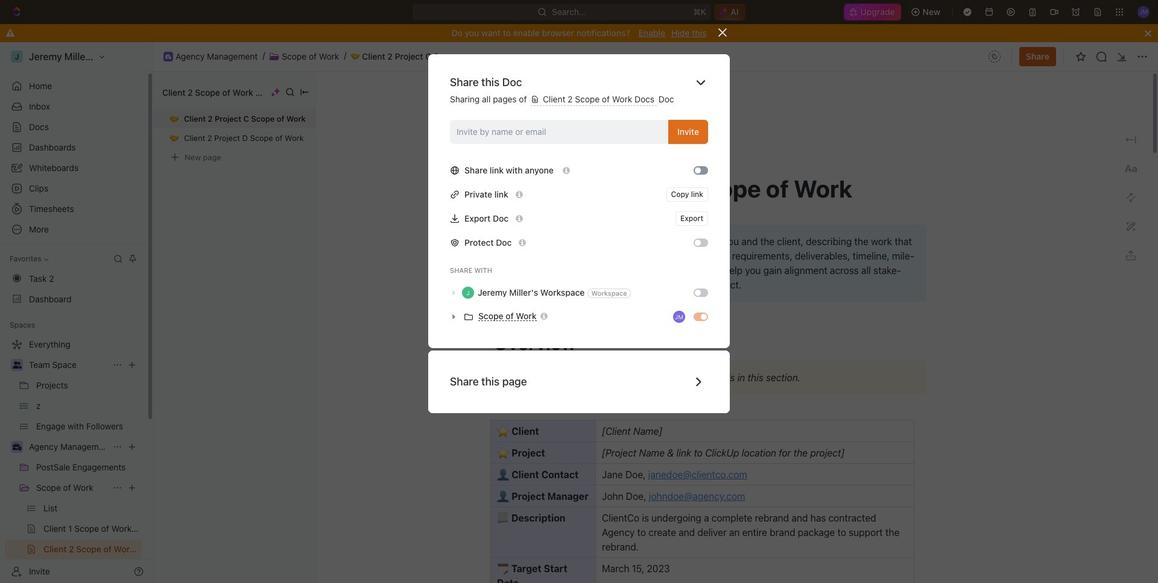 Task type: locate. For each thing, give the bounding box(es) containing it.
user group image
[[12, 362, 21, 369]]

0 vertical spatial business time image
[[165, 54, 171, 59]]

tree inside sidebar "navigation"
[[5, 335, 142, 584]]

1 horizontal spatial business time image
[[165, 54, 171, 59]]

1 vertical spatial business time image
[[12, 444, 21, 451]]

0 horizontal spatial business time image
[[12, 444, 21, 451]]

business time image inside tree
[[12, 444, 21, 451]]

business time image
[[165, 54, 171, 59], [12, 444, 21, 451]]

tree
[[5, 335, 142, 584]]



Task type: vqa. For each thing, say whether or not it's contained in the screenshot.
Invite By Name Or Email 'text field'
yes



Task type: describe. For each thing, give the bounding box(es) containing it.
sidebar navigation
[[0, 42, 154, 584]]

Invite by name or email text field
[[457, 123, 663, 141]]



